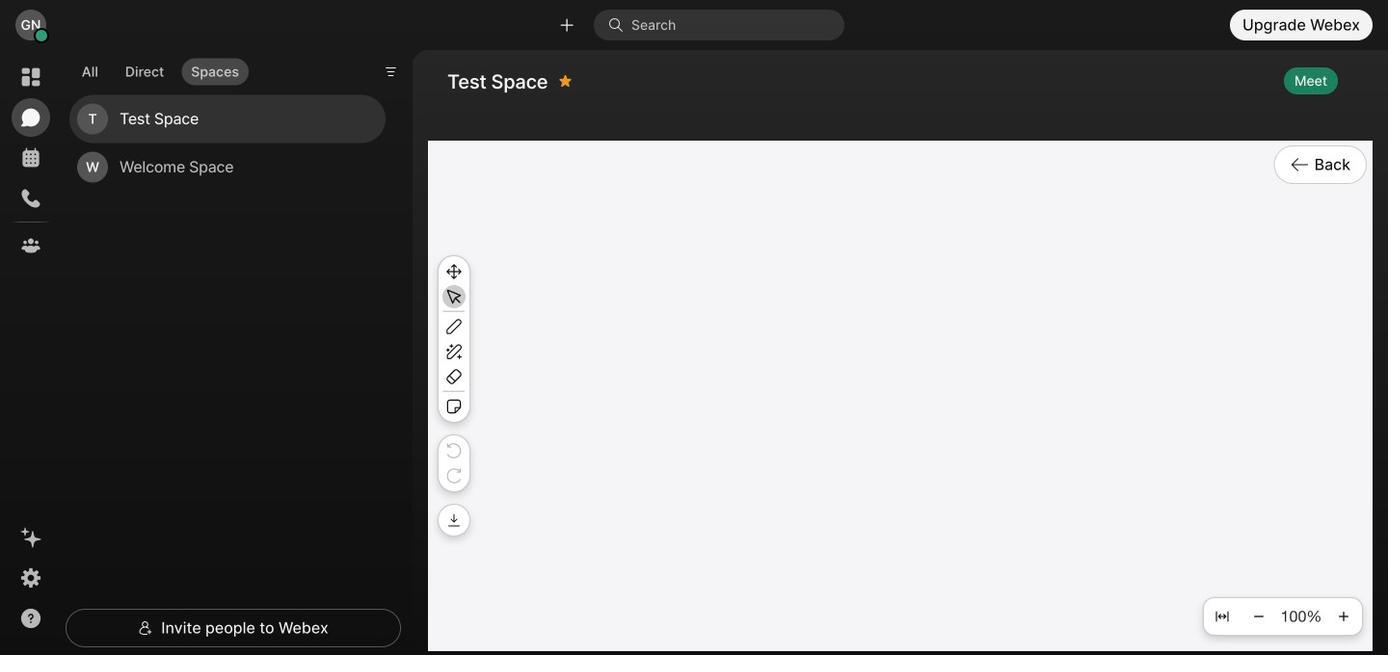 Task type: locate. For each thing, give the bounding box(es) containing it.
tab list
[[67, 47, 253, 91]]

test space list item
[[69, 95, 386, 143]]

navigation
[[0, 50, 62, 656]]



Task type: describe. For each thing, give the bounding box(es) containing it.
welcome space list item
[[69, 143, 386, 191]]

webex tab list
[[12, 58, 50, 265]]



Task type: vqa. For each thing, say whether or not it's contained in the screenshot.
tab list
yes



